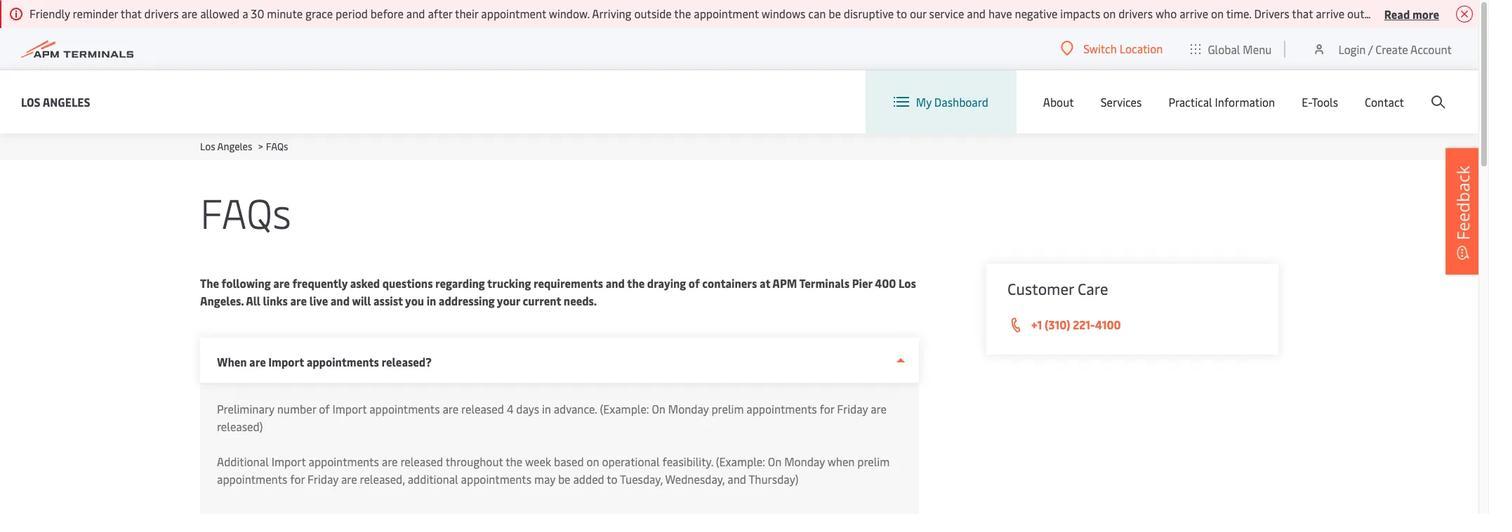 Task type: describe. For each thing, give the bounding box(es) containing it.
account
[[1411, 41, 1453, 57]]

regarding
[[436, 275, 485, 291]]

allowed
[[200, 6, 240, 21]]

and right live
[[331, 293, 350, 308]]

1 outside from the left
[[635, 6, 672, 21]]

create
[[1376, 41, 1409, 57]]

+1 (310) 221-4100
[[1032, 317, 1122, 332]]

and inside the additional import appointments are released throughout the week based on operational feasibility. (example: on monday when prelim appointments for friday are released, additional appointments may be added to tuesday, wednesday, and thursday)
[[728, 471, 747, 487]]

asked
[[350, 275, 380, 291]]

reminder
[[73, 6, 118, 21]]

1 their from the left
[[455, 6, 479, 21]]

switch location
[[1084, 41, 1163, 56]]

trucking
[[487, 275, 531, 291]]

have
[[989, 6, 1013, 21]]

login / create account
[[1339, 41, 1453, 57]]

angeles for los angeles > faqs
[[217, 140, 252, 153]]

switch location button
[[1061, 41, 1163, 56]]

additional
[[217, 454, 269, 469]]

my dashboard
[[916, 94, 989, 110]]

e-tools
[[1302, 94, 1339, 110]]

the
[[200, 275, 219, 291]]

(310)
[[1045, 317, 1071, 332]]

you
[[405, 293, 424, 308]]

los angeles
[[21, 94, 90, 109]]

added
[[573, 471, 605, 487]]

may
[[534, 471, 556, 487]]

2 outside from the left
[[1348, 6, 1385, 21]]

contact
[[1365, 94, 1405, 110]]

the following are frequently asked questions regarding trucking requirements and the draying of containers at apm terminals pier 400 los angeles. all links are live and will assist you in addressing your current needs.
[[200, 275, 917, 308]]

location
[[1120, 41, 1163, 56]]

advance.
[[554, 401, 597, 417]]

global menu button
[[1177, 28, 1286, 70]]

appointments inside dropdown button
[[307, 354, 379, 369]]

on inside the additional import appointments are released throughout the week based on operational feasibility. (example: on monday when prelim appointments for friday are released, additional appointments may be added to tuesday, wednesday, and thursday)
[[587, 454, 600, 469]]

e-
[[1302, 94, 1312, 110]]

and left after
[[407, 6, 425, 21]]

questions
[[383, 275, 433, 291]]

draying
[[647, 275, 686, 291]]

tools
[[1312, 94, 1339, 110]]

1 drivers from the left
[[144, 6, 179, 21]]

more
[[1413, 6, 1440, 21]]

pier
[[852, 275, 873, 291]]

los inside the following are frequently asked questions regarding trucking requirements and the draying of containers at apm terminals pier 400 los angeles. all links are live and will assist you in addressing your current needs.
[[899, 275, 917, 291]]

days
[[516, 401, 539, 417]]

to inside the additional import appointments are released throughout the week based on operational feasibility. (example: on monday when prelim appointments for friday are released, additional appointments may be added to tuesday, wednesday, and thursday)
[[607, 471, 618, 487]]

terminals
[[800, 275, 850, 291]]

4
[[507, 401, 514, 417]]

arriving
[[592, 6, 632, 21]]

current
[[523, 293, 561, 308]]

of inside preliminary number of import appointments are released 4 days in advance. (example: on monday prelim appointments for friday are released)
[[319, 401, 330, 417]]

thursday)
[[749, 471, 799, 487]]

assist
[[374, 293, 403, 308]]

windows
[[762, 6, 806, 21]]

read more
[[1385, 6, 1440, 21]]

los for los angeles
[[21, 94, 40, 109]]

number
[[277, 401, 316, 417]]

services
[[1101, 94, 1142, 110]]

practical information button
[[1169, 70, 1276, 133]]

2 their from the left
[[1388, 6, 1411, 21]]

los for los angeles > faqs
[[200, 140, 215, 153]]

the inside the following are frequently asked questions regarding trucking requirements and the draying of containers at apm terminals pier 400 los angeles. all links are live and will assist you in addressing your current needs.
[[627, 275, 645, 291]]

angeles.
[[200, 293, 244, 308]]

drivers
[[1255, 6, 1290, 21]]

1 horizontal spatial los angeles link
[[200, 140, 252, 153]]

following
[[222, 275, 271, 291]]

released inside preliminary number of import appointments are released 4 days in advance. (example: on monday prelim appointments for friday are released)
[[462, 401, 504, 417]]

0 vertical spatial los angeles link
[[21, 93, 90, 111]]

1 horizontal spatial on
[[1104, 6, 1116, 21]]

2 that from the left
[[1293, 6, 1314, 21]]

friendly reminder that drivers are allowed a 30 minute grace period before and after their appointment window. arriving outside the appointment windows can be disruptive to our service and have negative impacts on drivers who arrive on time. drivers that arrive outside their appointment w
[[29, 6, 1490, 21]]

global
[[1208, 41, 1241, 57]]

global menu
[[1208, 41, 1272, 57]]

wednesday,
[[666, 471, 725, 487]]

221-
[[1073, 317, 1096, 332]]

released?
[[382, 354, 432, 369]]

dashboard
[[935, 94, 989, 110]]

los angeles > faqs
[[200, 140, 288, 153]]

operational
[[602, 454, 660, 469]]

friday inside the additional import appointments are released throughout the week based on operational feasibility. (example: on monday when prelim appointments for friday are released, additional appointments may be added to tuesday, wednesday, and thursday)
[[308, 471, 339, 487]]

released inside the additional import appointments are released throughout the week based on operational feasibility. (example: on monday when prelim appointments for friday are released, additional appointments may be added to tuesday, wednesday, and thursday)
[[401, 454, 443, 469]]

impacts
[[1061, 6, 1101, 21]]

for inside preliminary number of import appointments are released 4 days in advance. (example: on monday prelim appointments for friday are released)
[[820, 401, 835, 417]]

1 vertical spatial faqs
[[200, 184, 291, 240]]

requirements
[[534, 275, 603, 291]]

2 drivers from the left
[[1119, 6, 1153, 21]]

friendly
[[29, 6, 70, 21]]

feedback
[[1452, 166, 1475, 240]]

at
[[760, 275, 771, 291]]

friday inside preliminary number of import appointments are released 4 days in advance. (example: on monday prelim appointments for friday are released)
[[837, 401, 868, 417]]

read more button
[[1385, 5, 1440, 22]]

live
[[309, 293, 328, 308]]

frequently
[[293, 275, 348, 291]]

the inside the additional import appointments are released throughout the week based on operational feasibility. (example: on monday when prelim appointments for friday are released, additional appointments may be added to tuesday, wednesday, and thursday)
[[506, 454, 523, 469]]

addressing
[[439, 293, 495, 308]]

+1 (310) 221-4100 link
[[1008, 316, 1258, 334]]

monday inside preliminary number of import appointments are released 4 days in advance. (example: on monday prelim appointments for friday are released)
[[669, 401, 709, 417]]

period
[[336, 6, 368, 21]]

30
[[251, 6, 264, 21]]



Task type: vqa. For each thing, say whether or not it's contained in the screenshot.
Export еnquiry
no



Task type: locate. For each thing, give the bounding box(es) containing it.
in inside the following are frequently asked questions regarding trucking requirements and the draying of containers at apm terminals pier 400 los angeles. all links are live and will assist you in addressing your current needs.
[[427, 293, 436, 308]]

import inside preliminary number of import appointments are released 4 days in advance. (example: on monday prelim appointments for friday are released)
[[332, 401, 367, 417]]

be right the can
[[829, 6, 841, 21]]

0 horizontal spatial prelim
[[712, 401, 744, 417]]

are inside dropdown button
[[249, 354, 266, 369]]

0 vertical spatial angeles
[[43, 94, 90, 109]]

0 horizontal spatial los
[[21, 94, 40, 109]]

2 appointment from the left
[[694, 6, 759, 21]]

1 horizontal spatial friday
[[837, 401, 868, 417]]

0 vertical spatial be
[[829, 6, 841, 21]]

faqs down los angeles > faqs
[[200, 184, 291, 240]]

1 arrive from the left
[[1180, 6, 1209, 21]]

in right you
[[427, 293, 436, 308]]

appointments
[[307, 354, 379, 369], [370, 401, 440, 417], [747, 401, 817, 417], [309, 454, 379, 469], [217, 471, 288, 487], [461, 471, 532, 487]]

their right after
[[455, 6, 479, 21]]

outside up /
[[1348, 6, 1385, 21]]

appointment
[[481, 6, 546, 21], [694, 6, 759, 21], [1414, 6, 1479, 21]]

1 horizontal spatial (example:
[[716, 454, 766, 469]]

be inside the additional import appointments are released throughout the week based on operational feasibility. (example: on monday when prelim appointments for friday are released, additional appointments may be added to tuesday, wednesday, and thursday)
[[558, 471, 571, 487]]

1 horizontal spatial arrive
[[1316, 6, 1345, 21]]

service
[[930, 6, 965, 21]]

1 vertical spatial be
[[558, 471, 571, 487]]

1 vertical spatial los angeles link
[[200, 140, 252, 153]]

about
[[1044, 94, 1074, 110]]

0 horizontal spatial to
[[607, 471, 618, 487]]

window.
[[549, 6, 590, 21]]

import
[[269, 354, 304, 369], [332, 401, 367, 417], [272, 454, 306, 469]]

import right number
[[332, 401, 367, 417]]

monday inside the additional import appointments are released throughout the week based on operational feasibility. (example: on monday when prelim appointments for friday are released, additional appointments may be added to tuesday, wednesday, and thursday)
[[785, 454, 825, 469]]

2 vertical spatial los
[[899, 275, 917, 291]]

1 horizontal spatial los
[[200, 140, 215, 153]]

be
[[829, 6, 841, 21], [558, 471, 571, 487]]

based
[[554, 454, 584, 469]]

2 horizontal spatial los
[[899, 275, 917, 291]]

my dashboard button
[[894, 70, 989, 133]]

containers
[[703, 275, 757, 291]]

and left have
[[967, 6, 986, 21]]

their left more
[[1388, 6, 1411, 21]]

after
[[428, 6, 453, 21]]

outside right 'arriving'
[[635, 6, 672, 21]]

0 horizontal spatial angeles
[[43, 94, 90, 109]]

1 vertical spatial angeles
[[217, 140, 252, 153]]

1 horizontal spatial in
[[542, 401, 551, 417]]

feasibility.
[[663, 454, 714, 469]]

e-tools button
[[1302, 70, 1339, 133]]

0 horizontal spatial friday
[[308, 471, 339, 487]]

released up 'additional'
[[401, 454, 443, 469]]

0 vertical spatial import
[[269, 354, 304, 369]]

throughout
[[446, 454, 503, 469]]

when are import appointments released?
[[217, 354, 432, 369]]

0 vertical spatial friday
[[837, 401, 868, 417]]

arrive right who on the top right of the page
[[1180, 6, 1209, 21]]

will
[[352, 293, 371, 308]]

1 vertical spatial import
[[332, 401, 367, 417]]

3 appointment from the left
[[1414, 6, 1479, 21]]

1 vertical spatial (example:
[[716, 454, 766, 469]]

0 vertical spatial for
[[820, 401, 835, 417]]

to right added
[[607, 471, 618, 487]]

apm
[[773, 275, 797, 291]]

0 horizontal spatial be
[[558, 471, 571, 487]]

grace
[[306, 6, 333, 21]]

for inside the additional import appointments are released throughout the week based on operational feasibility. (example: on monday when prelim appointments for friday are released, additional appointments may be added to tuesday, wednesday, and thursday)
[[290, 471, 305, 487]]

2 vertical spatial import
[[272, 454, 306, 469]]

a
[[242, 6, 248, 21]]

released,
[[360, 471, 405, 487]]

released left the 4
[[462, 401, 504, 417]]

0 vertical spatial released
[[462, 401, 504, 417]]

arrive up login
[[1316, 6, 1345, 21]]

angeles for los angeles
[[43, 94, 90, 109]]

in inside preliminary number of import appointments are released 4 days in advance. (example: on monday prelim appointments for friday are released)
[[542, 401, 551, 417]]

my
[[916, 94, 932, 110]]

switch
[[1084, 41, 1117, 56]]

monday up feasibility.
[[669, 401, 709, 417]]

appointment left windows
[[694, 6, 759, 21]]

0 vertical spatial of
[[689, 275, 700, 291]]

contact button
[[1365, 70, 1405, 133]]

w
[[1482, 6, 1490, 21]]

import inside dropdown button
[[269, 354, 304, 369]]

and
[[407, 6, 425, 21], [967, 6, 986, 21], [606, 275, 625, 291], [331, 293, 350, 308], [728, 471, 747, 487]]

0 horizontal spatial that
[[121, 6, 142, 21]]

additional import appointments are released throughout the week based on operational feasibility. (example: on monday when prelim appointments for friday are released, additional appointments may be added to tuesday, wednesday, and thursday)
[[217, 454, 890, 487]]

(example:
[[600, 401, 649, 417], [716, 454, 766, 469]]

1 vertical spatial released
[[401, 454, 443, 469]]

(example: up thursday)
[[716, 454, 766, 469]]

0 horizontal spatial los angeles link
[[21, 93, 90, 111]]

of right number
[[319, 401, 330, 417]]

prelim up feasibility.
[[712, 401, 744, 417]]

1 horizontal spatial the
[[627, 275, 645, 291]]

to left our at the right of page
[[897, 6, 907, 21]]

1 vertical spatial the
[[627, 275, 645, 291]]

links
[[263, 293, 288, 308]]

0 vertical spatial on
[[652, 401, 666, 417]]

1 horizontal spatial appointment
[[694, 6, 759, 21]]

2 vertical spatial the
[[506, 454, 523, 469]]

1 vertical spatial to
[[607, 471, 618, 487]]

>
[[258, 140, 263, 153]]

when
[[217, 354, 247, 369]]

los
[[21, 94, 40, 109], [200, 140, 215, 153], [899, 275, 917, 291]]

prelim right when
[[858, 454, 890, 469]]

import right additional
[[272, 454, 306, 469]]

0 horizontal spatial of
[[319, 401, 330, 417]]

needs.
[[564, 293, 597, 308]]

0 vertical spatial the
[[675, 6, 691, 21]]

preliminary number of import appointments are released 4 days in advance. (example: on monday prelim appointments for friday are released)
[[217, 401, 887, 434]]

on up thursday)
[[768, 454, 782, 469]]

menu
[[1243, 41, 1272, 57]]

drivers left who on the top right of the page
[[1119, 6, 1153, 21]]

outside
[[635, 6, 672, 21], [1348, 6, 1385, 21]]

care
[[1078, 278, 1109, 299]]

preliminary
[[217, 401, 274, 417]]

0 horizontal spatial released
[[401, 454, 443, 469]]

0 horizontal spatial arrive
[[1180, 6, 1209, 21]]

import up number
[[269, 354, 304, 369]]

login
[[1339, 41, 1366, 57]]

on
[[652, 401, 666, 417], [768, 454, 782, 469]]

0 vertical spatial monday
[[669, 401, 709, 417]]

0 horizontal spatial for
[[290, 471, 305, 487]]

be down based
[[558, 471, 571, 487]]

disruptive
[[844, 6, 894, 21]]

practical
[[1169, 94, 1213, 110]]

friday left released,
[[308, 471, 339, 487]]

of right draying
[[689, 275, 700, 291]]

1 horizontal spatial drivers
[[1119, 6, 1153, 21]]

0 horizontal spatial monday
[[669, 401, 709, 417]]

(example: right advance.
[[600, 401, 649, 417]]

can
[[809, 6, 826, 21]]

on inside preliminary number of import appointments are released 4 days in advance. (example: on monday prelim appointments for friday are released)
[[652, 401, 666, 417]]

their
[[455, 6, 479, 21], [1388, 6, 1411, 21]]

appointment left window.
[[481, 6, 546, 21]]

prelim inside the additional import appointments are released throughout the week based on operational feasibility. (example: on monday when prelim appointments for friday are released, additional appointments may be added to tuesday, wednesday, and thursday)
[[858, 454, 890, 469]]

before
[[371, 6, 404, 21]]

on left time.
[[1212, 6, 1224, 21]]

when
[[828, 454, 855, 469]]

when are import appointments released? button
[[200, 338, 919, 383]]

about button
[[1044, 70, 1074, 133]]

practical information
[[1169, 94, 1276, 110]]

drivers left allowed
[[144, 6, 179, 21]]

1 vertical spatial on
[[768, 454, 782, 469]]

1 horizontal spatial prelim
[[858, 454, 890, 469]]

2 horizontal spatial the
[[675, 6, 691, 21]]

on inside the additional import appointments are released throughout the week based on operational feasibility. (example: on monday when prelim appointments for friday are released, additional appointments may be added to tuesday, wednesday, and thursday)
[[768, 454, 782, 469]]

on up added
[[587, 454, 600, 469]]

friday up when
[[837, 401, 868, 417]]

monday up thursday)
[[785, 454, 825, 469]]

1 horizontal spatial their
[[1388, 6, 1411, 21]]

0 horizontal spatial the
[[506, 454, 523, 469]]

1 horizontal spatial of
[[689, 275, 700, 291]]

(example: inside the additional import appointments are released throughout the week based on operational feasibility. (example: on monday when prelim appointments for friday are released, additional appointments may be added to tuesday, wednesday, and thursday)
[[716, 454, 766, 469]]

1 vertical spatial for
[[290, 471, 305, 487]]

1 vertical spatial of
[[319, 401, 330, 417]]

(example: inside preliminary number of import appointments are released 4 days in advance. (example: on monday prelim appointments for friday are released)
[[600, 401, 649, 417]]

negative
[[1015, 6, 1058, 21]]

1 horizontal spatial released
[[462, 401, 504, 417]]

2 horizontal spatial on
[[1212, 6, 1224, 21]]

0 vertical spatial los
[[21, 94, 40, 109]]

2 horizontal spatial appointment
[[1414, 6, 1479, 21]]

on
[[1104, 6, 1116, 21], [1212, 6, 1224, 21], [587, 454, 600, 469]]

0 vertical spatial (example:
[[600, 401, 649, 417]]

1 horizontal spatial monday
[[785, 454, 825, 469]]

that right the reminder
[[121, 6, 142, 21]]

400
[[875, 275, 896, 291]]

friday
[[837, 401, 868, 417], [308, 471, 339, 487]]

that right drivers
[[1293, 6, 1314, 21]]

1 horizontal spatial outside
[[1348, 6, 1385, 21]]

1 that from the left
[[121, 6, 142, 21]]

and left thursday)
[[728, 471, 747, 487]]

0 vertical spatial in
[[427, 293, 436, 308]]

0 horizontal spatial their
[[455, 6, 479, 21]]

1 horizontal spatial be
[[829, 6, 841, 21]]

0 horizontal spatial (example:
[[600, 401, 649, 417]]

1 vertical spatial los
[[200, 140, 215, 153]]

1 vertical spatial in
[[542, 401, 551, 417]]

our
[[910, 6, 927, 21]]

tuesday,
[[620, 471, 663, 487]]

services button
[[1101, 70, 1142, 133]]

feedback button
[[1446, 148, 1481, 275]]

1 horizontal spatial to
[[897, 6, 907, 21]]

angeles
[[43, 94, 90, 109], [217, 140, 252, 153]]

0 horizontal spatial appointment
[[481, 6, 546, 21]]

0 vertical spatial prelim
[[712, 401, 744, 417]]

all
[[246, 293, 261, 308]]

login / create account link
[[1313, 28, 1453, 70]]

appointment up account
[[1414, 6, 1479, 21]]

import inside the additional import appointments are released throughout the week based on operational feasibility. (example: on monday when prelim appointments for friday are released, additional appointments may be added to tuesday, wednesday, and thursday)
[[272, 454, 306, 469]]

1 horizontal spatial that
[[1293, 6, 1314, 21]]

0 horizontal spatial drivers
[[144, 6, 179, 21]]

los angeles link
[[21, 93, 90, 111], [200, 140, 252, 153]]

1 vertical spatial friday
[[308, 471, 339, 487]]

on up operational
[[652, 401, 666, 417]]

0 horizontal spatial on
[[652, 401, 666, 417]]

in right days
[[542, 401, 551, 417]]

on right impacts
[[1104, 6, 1116, 21]]

2 arrive from the left
[[1316, 6, 1345, 21]]

and right requirements
[[606, 275, 625, 291]]

week
[[525, 454, 551, 469]]

faqs right >
[[266, 140, 288, 153]]

customer
[[1008, 278, 1074, 299]]

close alert image
[[1457, 6, 1474, 22]]

1 vertical spatial monday
[[785, 454, 825, 469]]

0 horizontal spatial in
[[427, 293, 436, 308]]

released)
[[217, 419, 263, 434]]

+1
[[1032, 317, 1043, 332]]

information
[[1216, 94, 1276, 110]]

1 horizontal spatial angeles
[[217, 140, 252, 153]]

0 vertical spatial faqs
[[266, 140, 288, 153]]

0 horizontal spatial on
[[587, 454, 600, 469]]

1 appointment from the left
[[481, 6, 546, 21]]

additional
[[408, 471, 458, 487]]

the
[[675, 6, 691, 21], [627, 275, 645, 291], [506, 454, 523, 469]]

who
[[1156, 6, 1177, 21]]

time.
[[1227, 6, 1252, 21]]

0 horizontal spatial outside
[[635, 6, 672, 21]]

of inside the following are frequently asked questions regarding trucking requirements and the draying of containers at apm terminals pier 400 los angeles. all links are live and will assist you in addressing your current needs.
[[689, 275, 700, 291]]

in
[[427, 293, 436, 308], [542, 401, 551, 417]]

/
[[1369, 41, 1373, 57]]

1 horizontal spatial on
[[768, 454, 782, 469]]

prelim inside preliminary number of import appointments are released 4 days in advance. (example: on monday prelim appointments for friday are released)
[[712, 401, 744, 417]]

1 vertical spatial prelim
[[858, 454, 890, 469]]

1 horizontal spatial for
[[820, 401, 835, 417]]

0 vertical spatial to
[[897, 6, 907, 21]]



